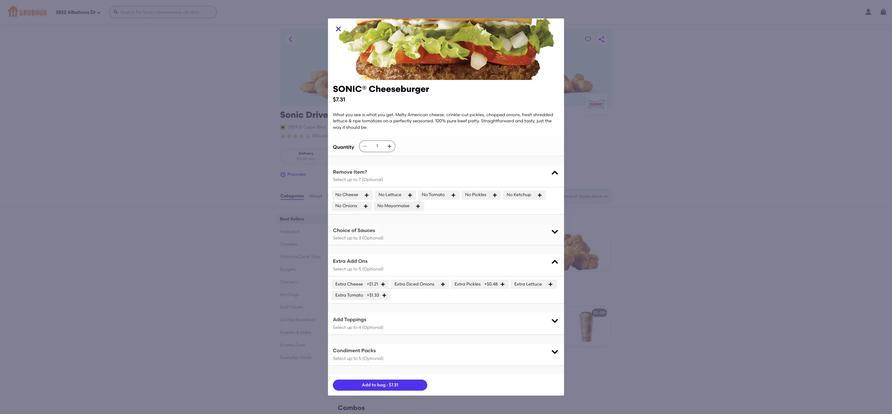 Task type: describe. For each thing, give the bounding box(es) containing it.
tomato for extra tomato
[[347, 293, 363, 298]]

crinkle-
[[447, 112, 462, 118]]

select for remove
[[333, 177, 346, 183]]

reviews button
[[327, 185, 345, 207]]

drink
[[299, 254, 310, 260]]

5 inside extra add ons select up to 5 (optional)
[[359, 267, 362, 272]]

perfectly
[[394, 119, 412, 124]]

extra for tomato
[[336, 293, 346, 298]]

treat for chocolate trick or treat blast image
[[522, 310, 533, 316]]

shape
[[389, 364, 401, 370]]

condiment
[[333, 348, 360, 354]]

2 vertical spatial $7.31
[[389, 383, 399, 388]]

hot
[[280, 292, 288, 298]]

order
[[441, 134, 450, 138]]

extra add ons select up to 5 (optional)
[[333, 259, 384, 272]]

no mayonnaise
[[378, 204, 410, 209]]

what
[[367, 112, 377, 118]]

featured tab
[[280, 229, 323, 235]]

+$0.48
[[485, 282, 498, 287]]

stop
[[311, 254, 321, 260]]

no for no ketchup
[[507, 192, 513, 198]]

tomatoes
[[362, 119, 382, 124]]

lettuce for extra lettuce
[[527, 282, 543, 287]]

good food
[[349, 134, 368, 138]]

2829 el cajon blvd
[[288, 125, 326, 130]]

3822
[[56, 9, 66, 15]]

melty
[[396, 112, 407, 118]]

pickles,
[[470, 112, 486, 118]]

frozen zone tab
[[280, 342, 323, 349]]

way
[[333, 125, 342, 130]]

to inside 'dill pickles cut in a fry shape and fried to pickle perfection!'
[[354, 371, 358, 376]]

1 vertical spatial sonic®
[[344, 251, 361, 256]]

zone
[[295, 343, 305, 348]]

2 vanilla trick or treat blast from the top
[[343, 319, 397, 324]]

meals
[[291, 305, 303, 310]]

burgers tab
[[280, 266, 323, 273]]

combos tab
[[280, 241, 323, 248]]

0 horizontal spatial on
[[367, 224, 372, 229]]

chicken tab
[[280, 279, 323, 286]]

trick for chocolate trick or treat blast image
[[504, 310, 514, 316]]

1174 ratings
[[312, 134, 335, 139]]

cheese for ons
[[347, 282, 363, 287]]

5 inside condiment packs select up to 5 (optional)
[[359, 356, 362, 361]]

1 vertical spatial onions
[[420, 282, 435, 287]]

best sellers
[[280, 217, 304, 222]]

main navigation navigation
[[0, 0, 893, 24]]

delivery
[[299, 151, 314, 156]]

sauces
[[358, 228, 375, 233]]

$5.48 + for vanilla trick or treat blast
[[456, 310, 470, 316]]

chicken
[[280, 280, 297, 285]]

packs
[[362, 348, 376, 354]]

dr
[[90, 9, 96, 15]]

everyday deals tab
[[280, 355, 323, 361]]

all day breakfast tab
[[280, 317, 323, 323]]

straightforward
[[481, 119, 514, 124]]

condiment packs select up to 5 (optional)
[[333, 348, 384, 361]]

:
[[387, 383, 388, 388]]

1 vanilla trick or treat blast from the top
[[343, 310, 399, 316]]

pickup
[[354, 151, 366, 156]]

perfection!
[[372, 371, 395, 376]]

extra pickles
[[455, 282, 481, 287]]

remove item? select up to 7 (optional)
[[333, 169, 383, 183]]

switch location button
[[329, 124, 361, 131]]

0 vertical spatial sonic®
[[333, 84, 367, 94]]

a inside 'dill pickles cut in a fry shape and fried to pickle perfection!'
[[378, 364, 381, 370]]

no ketchup
[[507, 192, 532, 198]]

1 vanilla from the top
[[343, 310, 357, 316]]

or right toppings
[[369, 319, 374, 324]]

0 vertical spatial sonic® cheeseburger $7.31
[[333, 84, 430, 103]]

chocolate trick or treat blast image
[[564, 306, 610, 346]]

no for no pickles
[[466, 192, 472, 198]]

sonic drive-in
[[280, 110, 340, 120]]

is
[[362, 112, 365, 118]]

fry
[[382, 364, 387, 370]]

cajon
[[303, 125, 316, 130]]

about button
[[309, 185, 323, 207]]

1 vertical spatial $7.31
[[344, 258, 353, 263]]

pickle
[[343, 356, 356, 361]]

tasty,
[[525, 119, 536, 124]]

what you see is what you get. melty american cheese, crinkle-cut pickles, chopped onions, fresh shredded lettuce & ripe tomatoes on a perfectly seasoned, 100% pure beef patty. straightforward and tasty, just the way it should be.
[[333, 112, 555, 130]]

seasoned,
[[413, 119, 434, 124]]

add for add to bag
[[362, 383, 371, 388]]

frozen zone
[[280, 343, 305, 348]]

1 vertical spatial cheeseburger
[[362, 251, 392, 256]]

subscription pass image
[[280, 125, 286, 130]]

cut inside 'dill pickles cut in a fry shape and fried to pickle perfection!'
[[366, 364, 373, 370]]

pickles for extra pickles
[[467, 282, 481, 287]]

extra cheese
[[336, 282, 363, 287]]

should
[[346, 125, 360, 130]]

diced
[[407, 282, 419, 287]]

get.
[[387, 112, 395, 118]]

ultimate drink stop tab
[[280, 254, 323, 260]]

blast for 'vanilla trick or treat blast' image
[[388, 310, 399, 316]]

no cheese
[[336, 192, 359, 198]]

ripe
[[353, 119, 361, 124]]

to inside choice of sauces select up to 3 (optional)
[[354, 236, 358, 241]]

delivery
[[398, 134, 412, 138]]

extra for add
[[333, 259, 346, 264]]

1 you from the left
[[346, 112, 353, 118]]

chopped
[[487, 112, 506, 118]]

select for condiment
[[333, 356, 346, 361]]

see
[[354, 112, 361, 118]]

jumbo popcorn chicken®
[[482, 251, 536, 256]]

jumbo popcorn chicken® button
[[477, 235, 610, 271]]

4
[[359, 325, 361, 330]]

(optional) for item?
[[362, 177, 383, 183]]

extra diced onions
[[395, 282, 435, 287]]

sonic drive-in logo image
[[586, 94, 608, 115]]

or for chocolate trick or treat blast image
[[515, 310, 521, 316]]

up for add
[[347, 325, 353, 330]]

71
[[417, 134, 421, 139]]

pickle
[[359, 371, 371, 376]]

3
[[359, 236, 361, 241]]

up inside choice of sauces select up to 3 (optional)
[[347, 236, 353, 241]]

2 vanilla from the top
[[343, 319, 357, 324]]

add toppings select up to 4 (optional)
[[333, 317, 384, 330]]

pickles for no pickles
[[473, 192, 487, 198]]

most ordered on grubhub
[[338, 224, 392, 229]]

$5.48 + for chocolate trick or treat blast
[[594, 310, 607, 316]]

best
[[280, 217, 289, 222]]

preorder
[[288, 172, 306, 177]]

select inside extra add ons select up to 5 (optional)
[[333, 267, 346, 272]]

+ for vanilla trick or treat blast
[[467, 310, 470, 316]]

sellers
[[291, 217, 304, 222]]

to inside extra add ons select up to 5 (optional)
[[354, 267, 358, 272]]

correct
[[426, 134, 440, 138]]

all
[[280, 318, 285, 323]]

up for condiment
[[347, 356, 353, 361]]

jumbo
[[482, 251, 497, 256]]

tomato for no tomato
[[429, 192, 445, 198]]

to inside the add toppings select up to 4 (optional)
[[354, 325, 358, 330]]

add inside extra add ons select up to 5 (optional)
[[347, 259, 357, 264]]

add to bag : $7.31
[[362, 383, 399, 388]]

1 vertical spatial combos
[[338, 404, 365, 412]]

drive-
[[306, 110, 332, 120]]

everyday deals
[[280, 355, 312, 361]]



Task type: vqa. For each thing, say whether or not it's contained in the screenshot.


Task type: locate. For each thing, give the bounding box(es) containing it.
on time delivery
[[383, 134, 412, 138]]

1 vertical spatial a
[[378, 364, 381, 370]]

5 down ons at the bottom left of page
[[359, 267, 362, 272]]

1 vertical spatial pickles
[[467, 282, 481, 287]]

toppings
[[344, 317, 367, 323]]

0 vertical spatial vanilla
[[343, 310, 357, 316]]

choice of sauces select up to 3 (optional)
[[333, 228, 384, 241]]

correct order
[[426, 134, 450, 138]]

(optional) inside remove item? select up to 7 (optional)
[[362, 177, 383, 183]]

1 horizontal spatial you
[[378, 112, 386, 118]]

deals
[[300, 355, 312, 361]]

1 horizontal spatial a
[[390, 119, 393, 124]]

0 vertical spatial cheeseburger
[[369, 84, 430, 94]]

2 vertical spatial featured
[[338, 294, 354, 298]]

5 up pickles
[[359, 356, 362, 361]]

in
[[332, 110, 340, 120]]

100%
[[435, 119, 446, 124]]

blast for chocolate trick or treat blast image
[[534, 310, 544, 316]]

cut inside what you see is what you get. melty american cheese, crinkle-cut pickles, chopped onions, fresh shredded lettuce & ripe tomatoes on a perfectly seasoned, 100% pure beef patty. straightforward and tasty, just the way it should be.
[[462, 112, 469, 118]]

1 vertical spatial featured
[[338, 285, 367, 293]]

cheese up no onions
[[343, 192, 359, 198]]

a inside what you see is what you get. melty american cheese, crinkle-cut pickles, chopped onions, fresh shredded lettuce & ripe tomatoes on a perfectly seasoned, 100% pure beef patty. straightforward and tasty, just the way it should be.
[[390, 119, 393, 124]]

no tomato
[[422, 192, 445, 198]]

to inside condiment packs select up to 5 (optional)
[[354, 356, 358, 361]]

2 vertical spatial add
[[362, 383, 371, 388]]

cheese up extra tomato
[[347, 282, 363, 287]]

0 horizontal spatial lettuce
[[386, 192, 402, 198]]

add left toppings
[[333, 317, 343, 323]]

switch location
[[329, 125, 361, 130]]

1 select from the top
[[333, 177, 346, 183]]

+$1.21
[[367, 282, 378, 287]]

4 up from the top
[[347, 325, 353, 330]]

0 vertical spatial combos
[[280, 242, 298, 247]]

0 vertical spatial pickles
[[473, 192, 487, 198]]

to
[[354, 177, 358, 183], [354, 236, 358, 241], [354, 267, 358, 272], [354, 325, 358, 330], [354, 356, 358, 361], [354, 371, 358, 376], [372, 383, 376, 388]]

you left get.
[[378, 112, 386, 118]]

0 vertical spatial $7.31
[[333, 96, 346, 103]]

& inside what you see is what you get. melty american cheese, crinkle-cut pickles, chopped onions, fresh shredded lettuce & ripe tomatoes on a perfectly seasoned, 100% pure beef patty. straightforward and tasty, just the way it should be.
[[349, 119, 352, 124]]

1174
[[312, 134, 320, 139]]

Search Sonic Drive-In search field
[[563, 194, 610, 199]]

0 horizontal spatial +
[[467, 310, 470, 316]]

to left the bag on the left bottom
[[372, 383, 376, 388]]

treat right toppings
[[375, 319, 386, 324]]

up inside remove item? select up to 7 (optional)
[[347, 177, 353, 183]]

in
[[374, 364, 377, 370]]

to inside remove item? select up to 7 (optional)
[[354, 177, 358, 183]]

(optional) inside condiment packs select up to 5 (optional)
[[363, 356, 384, 361]]

select up "extra cheese"
[[333, 267, 346, 272]]

a right in
[[378, 364, 381, 370]]

0 horizontal spatial add
[[333, 317, 343, 323]]

dogs
[[289, 292, 300, 298]]

$5.48 for chocolate trick or treat blast
[[594, 310, 605, 316]]

0 horizontal spatial $5.48 +
[[456, 310, 470, 316]]

and down onions, at the right top
[[515, 119, 524, 124]]

switch
[[329, 125, 343, 130]]

treat down +$1.33
[[376, 310, 387, 316]]

1 horizontal spatial cut
[[462, 112, 469, 118]]

7
[[359, 177, 361, 183]]

1 horizontal spatial tomato
[[429, 192, 445, 198]]

ons
[[358, 259, 368, 264]]

2 $5.48 + from the left
[[594, 310, 607, 316]]

select for add
[[333, 325, 346, 330]]

up up "extra cheese"
[[347, 267, 353, 272]]

and right shape
[[402, 364, 411, 370]]

no pickles
[[466, 192, 487, 198]]

1 + from the left
[[467, 310, 470, 316]]

select down choice
[[333, 236, 346, 241]]

cheeseburger up ons at the bottom left of page
[[362, 251, 392, 256]]

0 vertical spatial vanilla trick or treat blast
[[343, 310, 399, 316]]

& left the sides
[[296, 330, 299, 335]]

ratings
[[321, 134, 335, 139]]

extra for lettuce
[[515, 282, 526, 287]]

0 horizontal spatial cut
[[366, 364, 373, 370]]

+ for chocolate trick or treat blast
[[605, 310, 607, 316]]

(optional) down ons at the bottom left of page
[[363, 267, 384, 272]]

0 vertical spatial add
[[347, 259, 357, 264]]

extra for diced
[[395, 282, 406, 287]]

pickle fries image
[[426, 352, 472, 392]]

snacks & sides tab
[[280, 330, 323, 336]]

0 vertical spatial and
[[515, 119, 524, 124]]

vanilla trick or treat blast up 4
[[343, 319, 397, 324]]

ultimate
[[280, 254, 298, 260]]

sonic® cheeseburger $7.31 down 3 at the bottom of the page
[[344, 251, 392, 263]]

or for 'vanilla trick or treat blast' image
[[370, 310, 375, 316]]

to up pickles
[[354, 356, 358, 361]]

0 horizontal spatial combos
[[280, 242, 298, 247]]

1 horizontal spatial combos
[[338, 404, 365, 412]]

76
[[339, 134, 344, 139]]

to left 7
[[354, 177, 358, 183]]

choice
[[333, 228, 351, 233]]

&
[[349, 119, 352, 124], [296, 330, 299, 335]]

0 vertical spatial a
[[390, 119, 393, 124]]

$7.31 left ons at the bottom left of page
[[344, 258, 353, 263]]

2 up from the top
[[347, 236, 353, 241]]

4 select from the top
[[333, 325, 346, 330]]

lettuce
[[386, 192, 402, 198], [527, 282, 543, 287]]

blvd
[[317, 125, 326, 130]]

1 vertical spatial and
[[402, 364, 411, 370]]

2 $5.48 from the left
[[594, 310, 605, 316]]

chocolate
[[481, 310, 503, 316]]

shredded
[[534, 112, 554, 118]]

onions down the no cheese on the top
[[343, 204, 357, 209]]

select inside remove item? select up to 7 (optional)
[[333, 177, 346, 183]]

extra for cheese
[[336, 282, 346, 287]]

0 vertical spatial &
[[349, 119, 352, 124]]

grubhub
[[373, 224, 392, 229]]

select inside choice of sauces select up to 3 (optional)
[[333, 236, 346, 241]]

on
[[383, 134, 388, 138]]

or down +$1.33
[[370, 310, 375, 316]]

1 horizontal spatial $5.48 +
[[594, 310, 607, 316]]

1 vertical spatial on
[[367, 224, 372, 229]]

0 horizontal spatial you
[[346, 112, 353, 118]]

0 vertical spatial on
[[383, 119, 389, 124]]

vanilla up toppings
[[343, 310, 357, 316]]

0 horizontal spatial $5.48
[[456, 310, 467, 316]]

fried
[[343, 371, 353, 376]]

(optional) up in
[[363, 356, 384, 361]]

a down get.
[[390, 119, 393, 124]]

add down pickle on the left
[[362, 383, 371, 388]]

1 horizontal spatial add
[[347, 259, 357, 264]]

cheeseburger
[[369, 84, 430, 94], [362, 251, 392, 256]]

sonic® cheeseburger $7.31 up get.
[[333, 84, 430, 103]]

up left 7
[[347, 177, 353, 183]]

0 vertical spatial 5
[[359, 267, 362, 272]]

item?
[[354, 169, 367, 175]]

3 select from the top
[[333, 267, 346, 272]]

$5.48
[[456, 310, 467, 316], [594, 310, 605, 316]]

select down toppings
[[333, 325, 346, 330]]

1 vertical spatial add
[[333, 317, 343, 323]]

1 5 from the top
[[359, 267, 362, 272]]

0 vertical spatial lettuce
[[386, 192, 402, 198]]

ketchup
[[514, 192, 532, 198]]

onions,
[[507, 112, 521, 118]]

option group containing delivery 25–40 min
[[280, 149, 386, 164]]

vanilla trick or treat blast up the add toppings select up to 4 (optional)
[[343, 310, 399, 316]]

select up dill on the left of page
[[333, 356, 346, 361]]

svg image
[[881, 8, 888, 16], [114, 10, 118, 14], [97, 11, 101, 14], [335, 25, 342, 33], [363, 144, 368, 149], [551, 169, 560, 177], [280, 172, 286, 178], [408, 193, 413, 198], [451, 193, 456, 198], [538, 193, 543, 198], [364, 204, 368, 209], [551, 258, 560, 267], [381, 282, 386, 287], [549, 282, 554, 287], [382, 293, 387, 298], [551, 317, 560, 325], [551, 348, 560, 356]]

svg image
[[387, 144, 392, 149], [365, 193, 370, 198], [493, 193, 498, 198], [416, 204, 421, 209], [551, 227, 560, 236], [441, 282, 446, 287], [501, 282, 506, 287]]

hot dogs
[[280, 292, 300, 298]]

featured inside tab
[[280, 229, 299, 234]]

cheese for select
[[343, 192, 359, 198]]

of
[[352, 228, 357, 233]]

trick for 'vanilla trick or treat blast' image
[[358, 310, 369, 316]]

on right ordered
[[367, 224, 372, 229]]

0 horizontal spatial a
[[378, 364, 381, 370]]

lettuce for no lettuce
[[386, 192, 402, 198]]

sonic® up extra add ons select up to 5 (optional)
[[344, 251, 361, 256]]

treat down extra lettuce
[[522, 310, 533, 316]]

1 vertical spatial tomato
[[347, 293, 363, 298]]

74
[[373, 134, 378, 139]]

1 vertical spatial vanilla
[[343, 319, 357, 324]]

dill
[[343, 364, 349, 370]]

cheeseburger up melty
[[369, 84, 430, 94]]

(optional) right 4
[[362, 325, 384, 330]]

up for remove
[[347, 177, 353, 183]]

you left see
[[346, 112, 353, 118]]

chocolate trick or treat blast
[[481, 310, 544, 316]]

& up location in the left of the page
[[349, 119, 352, 124]]

2829
[[288, 125, 298, 130]]

pickle fries
[[343, 356, 367, 361]]

sonic® up see
[[333, 84, 367, 94]]

1 $5.48 from the left
[[456, 310, 467, 316]]

+
[[467, 310, 470, 316], [605, 310, 607, 316]]

and inside 'dill pickles cut in a fry shape and fried to pickle perfection!'
[[402, 364, 411, 370]]

extra inside extra add ons select up to 5 (optional)
[[333, 259, 346, 264]]

beef
[[458, 119, 467, 124]]

svg image inside preorder button
[[280, 172, 286, 178]]

no for no mayonnaise
[[378, 204, 384, 209]]

1 horizontal spatial $5.48
[[594, 310, 605, 316]]

mayonnaise
[[385, 204, 410, 209]]

featured
[[280, 229, 299, 234], [338, 285, 367, 293], [338, 294, 354, 298]]

albatross
[[68, 9, 89, 15]]

up down toppings
[[347, 325, 353, 330]]

caret left icon image
[[287, 36, 294, 43]]

(optional) inside extra add ons select up to 5 (optional)
[[363, 267, 384, 272]]

ordered
[[349, 224, 366, 229]]

3 up from the top
[[347, 267, 353, 272]]

snacks
[[280, 330, 295, 335]]

no for no onions
[[336, 204, 342, 209]]

it
[[343, 125, 345, 130]]

extra lettuce
[[515, 282, 543, 287]]

and inside what you see is what you get. melty american cheese, crinkle-cut pickles, chopped onions, fresh shredded lettuce & ripe tomatoes on a perfectly seasoned, 100% pure beef patty. straightforward and tasty, just the way it should be.
[[515, 119, 524, 124]]

or right chocolate
[[515, 310, 521, 316]]

vanilla down extra tomato
[[343, 319, 357, 324]]

1 $5.48 + from the left
[[456, 310, 470, 316]]

on down get.
[[383, 119, 389, 124]]

no onions
[[336, 204, 357, 209]]

combos inside tab
[[280, 242, 298, 247]]

select inside condiment packs select up to 5 (optional)
[[333, 356, 346, 361]]

food
[[360, 134, 368, 138]]

0 vertical spatial cheese
[[343, 192, 359, 198]]

or
[[370, 310, 375, 316], [515, 310, 521, 316], [369, 319, 374, 324]]

(optional) inside the add toppings select up to 4 (optional)
[[362, 325, 384, 330]]

$7.31 up what
[[333, 96, 346, 103]]

0 horizontal spatial &
[[296, 330, 299, 335]]

popcorn
[[498, 251, 516, 256]]

2 horizontal spatial add
[[362, 383, 371, 388]]

$7.31 right :
[[389, 383, 399, 388]]

1 vertical spatial cheese
[[347, 282, 363, 287]]

save this restaurant image
[[585, 36, 592, 43]]

1 horizontal spatial lettuce
[[527, 282, 543, 287]]

up inside extra add ons select up to 5 (optional)
[[347, 267, 353, 272]]

select inside the add toppings select up to 4 (optional)
[[333, 325, 346, 330]]

trick right chocolate
[[504, 310, 514, 316]]

2 you from the left
[[378, 112, 386, 118]]

add inside the add toppings select up to 4 (optional)
[[333, 317, 343, 323]]

up inside condiment packs select up to 5 (optional)
[[347, 356, 353, 361]]

1 vertical spatial 5
[[359, 356, 362, 361]]

25–40
[[297, 157, 308, 161]]

to left 3 at the bottom of the page
[[354, 236, 358, 241]]

location
[[344, 125, 361, 130]]

(optional) for packs
[[363, 356, 384, 361]]

1 vertical spatial cut
[[366, 364, 373, 370]]

no for no lettuce
[[379, 192, 385, 198]]

select down the remove
[[333, 177, 346, 183]]

0 horizontal spatial and
[[402, 364, 411, 370]]

1 vertical spatial sonic® cheeseburger $7.31
[[344, 251, 392, 263]]

1 vertical spatial &
[[296, 330, 299, 335]]

treat for 'vanilla trick or treat blast' image
[[376, 310, 387, 316]]

featured for featured featured
[[338, 285, 367, 293]]

(optional) down sauces
[[363, 236, 384, 241]]

kids' meals tab
[[280, 304, 323, 311]]

on inside what you see is what you get. melty american cheese, crinkle-cut pickles, chopped onions, fresh shredded lettuce & ripe tomatoes on a perfectly seasoned, 100% pure beef patty. straightforward and tasty, just the way it should be.
[[383, 119, 389, 124]]

Input item quantity number field
[[371, 141, 384, 152]]

2 + from the left
[[605, 310, 607, 316]]

trick up 4
[[358, 319, 368, 324]]

2 5 from the top
[[359, 356, 362, 361]]

categories button
[[280, 185, 304, 207]]

5 up from the top
[[347, 356, 353, 361]]

star icon image
[[280, 133, 286, 139], [286, 133, 293, 139], [293, 133, 299, 139], [299, 133, 305, 139], [299, 133, 305, 139], [305, 133, 311, 139]]

0 vertical spatial cut
[[462, 112, 469, 118]]

about
[[309, 193, 322, 199]]

chicken®
[[517, 251, 536, 256]]

1 vertical spatial lettuce
[[527, 282, 543, 287]]

& inside 'tab'
[[296, 330, 299, 335]]

0 horizontal spatial tomato
[[347, 293, 363, 298]]

1 horizontal spatial +
[[605, 310, 607, 316]]

up inside the add toppings select up to 4 (optional)
[[347, 325, 353, 330]]

to down pickles
[[354, 371, 358, 376]]

5 select from the top
[[333, 356, 346, 361]]

up down of
[[347, 236, 353, 241]]

add for add toppings
[[333, 317, 343, 323]]

1 horizontal spatial &
[[349, 119, 352, 124]]

no for no tomato
[[422, 192, 428, 198]]

3822 albatross dr
[[56, 9, 96, 15]]

extra for pickles
[[455, 282, 466, 287]]

no for no cheese
[[336, 192, 342, 198]]

1 horizontal spatial and
[[515, 119, 524, 124]]

1 horizontal spatial on
[[383, 119, 389, 124]]

to up "extra cheese"
[[354, 267, 358, 272]]

hot dogs tab
[[280, 292, 323, 298]]

all day breakfast
[[280, 318, 316, 323]]

$5.48 for vanilla trick or treat blast
[[456, 310, 467, 316]]

2 select from the top
[[333, 236, 346, 241]]

you
[[346, 112, 353, 118], [378, 112, 386, 118]]

pickles
[[350, 364, 365, 370]]

on
[[383, 119, 389, 124], [367, 224, 372, 229]]

(optional) for toppings
[[362, 325, 384, 330]]

(optional) inside choice of sauces select up to 3 (optional)
[[363, 236, 384, 241]]

share icon image
[[598, 36, 606, 43]]

min
[[309, 157, 315, 161]]

up down condiment
[[347, 356, 353, 361]]

0 horizontal spatial onions
[[343, 204, 357, 209]]

0 vertical spatial onions
[[343, 204, 357, 209]]

reviews
[[328, 193, 345, 199]]

1 horizontal spatial onions
[[420, 282, 435, 287]]

cut left in
[[366, 364, 373, 370]]

categories
[[281, 193, 304, 199]]

bag
[[377, 383, 386, 388]]

extra
[[333, 259, 346, 264], [336, 282, 346, 287], [395, 282, 406, 287], [455, 282, 466, 287], [515, 282, 526, 287], [336, 293, 346, 298]]

add left ons at the bottom left of page
[[347, 259, 357, 264]]

0 vertical spatial featured
[[280, 229, 299, 234]]

1 vertical spatial vanilla trick or treat blast
[[343, 319, 397, 324]]

option group
[[280, 149, 386, 164]]

trick up toppings
[[358, 310, 369, 316]]

vanilla trick or treat blast image
[[426, 306, 472, 346]]

1 up from the top
[[347, 177, 353, 183]]

onions right diced
[[420, 282, 435, 287]]

to left 4
[[354, 325, 358, 330]]

patty.
[[468, 119, 480, 124]]

breakfast
[[296, 318, 316, 323]]

best sellers tab
[[280, 216, 323, 222]]

2829 el cajon blvd button
[[288, 124, 326, 131]]

featured for featured
[[280, 229, 299, 234]]

cut up beef
[[462, 112, 469, 118]]

pure
[[447, 119, 457, 124]]

cut
[[462, 112, 469, 118], [366, 364, 373, 370]]

0 vertical spatial tomato
[[429, 192, 445, 198]]

(optional) right 7
[[362, 177, 383, 183]]

featured inside featured featured
[[338, 294, 354, 298]]



